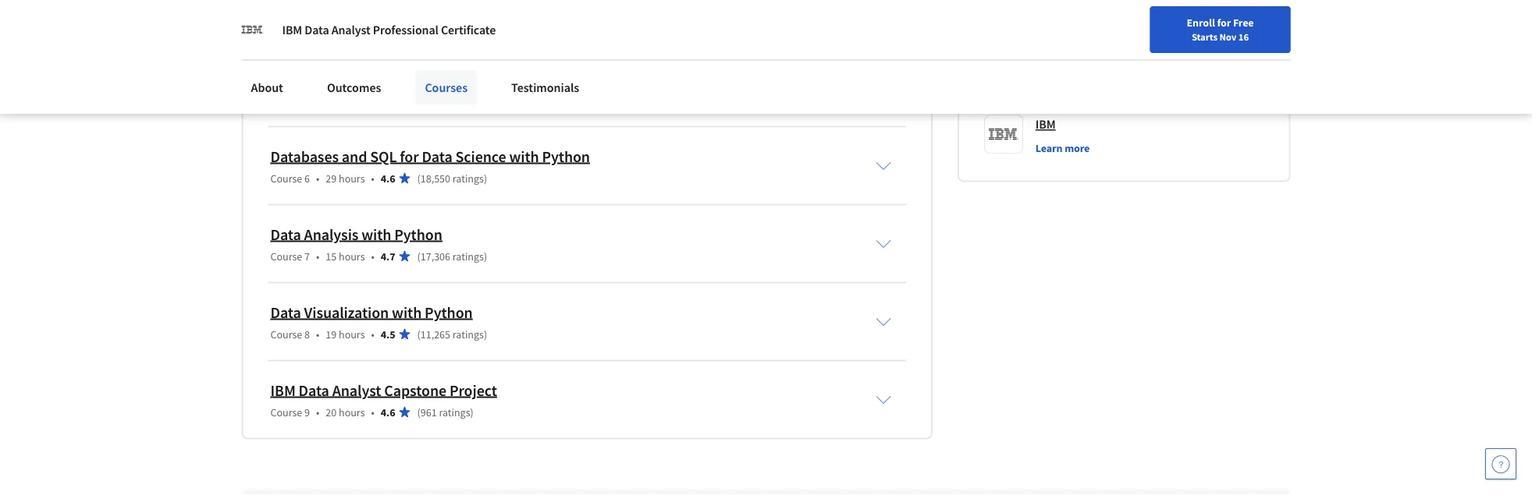 Task type: locate. For each thing, give the bounding box(es) containing it.
science
[[428, 69, 478, 88], [455, 147, 506, 166]]

1 course from the top
[[270, 15, 302, 29]]

with for data visualization with python
[[392, 303, 422, 322]]

( 18,550 ratings )
[[417, 171, 487, 185]]

) right 17,306
[[484, 249, 487, 263]]

4.6 left 33,855
[[381, 15, 395, 29]]

• down ibm data analyst capstone project link
[[371, 405, 374, 419]]

nov
[[1219, 30, 1237, 43]]

3,684
[[415, 93, 439, 107]]

4.5 down data visualization with python
[[381, 327, 395, 341]]

hours for analysis
[[339, 249, 365, 263]]

6
[[304, 171, 310, 185]]

ratings right 33,855
[[453, 15, 484, 29]]

4.6 down sql
[[381, 171, 395, 185]]

ratings for data visualization with python
[[453, 327, 484, 341]]

8
[[326, 93, 331, 107], [304, 327, 310, 341]]

find
[[1099, 18, 1119, 32]]

project
[[321, 69, 369, 88], [450, 381, 497, 400]]

1 vertical spatial project
[[450, 381, 497, 400]]

1 vertical spatial 4.5
[[381, 327, 395, 341]]

learn
[[1036, 141, 1063, 155]]

project up 8 hours •
[[321, 69, 369, 88]]

4.7
[[381, 249, 395, 263]]

8 right "5"
[[326, 93, 331, 107]]

) right '18,550'
[[484, 171, 487, 185]]

1 vertical spatial ibm
[[1036, 117, 1056, 132]]

2 horizontal spatial with
[[509, 147, 539, 166]]

)
[[484, 15, 487, 29], [473, 93, 476, 107], [484, 171, 487, 185], [484, 249, 487, 263], [484, 327, 487, 341], [470, 405, 474, 419]]

and
[[342, 147, 367, 166]]

ibm
[[282, 22, 302, 37], [1036, 117, 1056, 132], [270, 381, 296, 400]]

course left "5"
[[270, 93, 302, 107]]

(
[[417, 15, 420, 29], [412, 93, 415, 107], [417, 171, 420, 185], [417, 249, 420, 263], [417, 327, 420, 341], [417, 405, 420, 419]]

0 vertical spatial for
[[1217, 16, 1231, 30]]

ratings right 961
[[439, 405, 470, 419]]

1 vertical spatial science
[[455, 147, 506, 166]]

4
[[304, 15, 310, 29]]

2 4.6 from the top
[[381, 171, 395, 185]]

project up ( 961 ratings )
[[450, 381, 497, 400]]

databases and sql for data science with python
[[270, 147, 590, 166]]

analysis
[[304, 225, 358, 244]]

0 vertical spatial 4.6
[[381, 15, 395, 29]]

ibm up learn
[[1036, 117, 1056, 132]]

analyst
[[331, 22, 371, 37], [332, 381, 381, 400]]

hours
[[339, 15, 365, 29], [333, 93, 359, 107], [339, 171, 365, 185], [339, 249, 365, 263], [339, 327, 365, 341], [339, 405, 365, 419]]

2 course from the top
[[270, 93, 302, 107]]

2 vertical spatial ibm
[[270, 381, 296, 400]]

0 horizontal spatial for
[[372, 69, 391, 88]]

5
[[304, 93, 310, 107]]

course left 7
[[270, 249, 302, 263]]

starts
[[1192, 30, 1218, 43]]

ibm data analyst capstone project
[[270, 381, 497, 400]]

6 course from the top
[[270, 405, 302, 419]]

with for data analysis with python
[[362, 225, 391, 244]]

33,855
[[420, 15, 450, 29]]

course 4 • 25 hours •
[[270, 15, 374, 29]]

None search field
[[222, 10, 597, 41]]

for inside the enroll for free starts nov 16
[[1217, 16, 1231, 30]]

sql
[[370, 147, 397, 166]]

0 vertical spatial 8
[[326, 93, 331, 107]]

1 4.6 from the top
[[381, 15, 395, 29]]

( down the capstone at bottom
[[417, 405, 420, 419]]

) right courses
[[473, 93, 476, 107]]

( left courses link
[[412, 93, 415, 107]]

0 horizontal spatial 8
[[304, 327, 310, 341]]

2 vertical spatial for
[[400, 147, 419, 166]]

ibm left 4
[[282, 22, 302, 37]]

• right 6 on the left top of the page
[[316, 171, 319, 185]]

• right 9
[[316, 405, 319, 419]]

course left 9
[[270, 405, 302, 419]]

analyst right 4
[[331, 22, 371, 37]]

hours right 29
[[339, 171, 365, 185]]

with down 'testimonials'
[[509, 147, 539, 166]]

python up 17,306
[[394, 225, 442, 244]]

ibm up 'course 9 • 20 hours •'
[[270, 381, 296, 400]]

3 course from the top
[[270, 171, 302, 185]]

) right 961
[[470, 405, 474, 419]]

4 course from the top
[[270, 249, 302, 263]]

ibm for ibm
[[1036, 117, 1056, 132]]

your
[[1121, 18, 1142, 32]]

) for data analysis with python
[[484, 249, 487, 263]]

• left 19
[[316, 327, 319, 341]]

11,265
[[420, 327, 450, 341]]

ratings right 11,265
[[453, 327, 484, 341]]

science up ( 18,550 ratings )
[[455, 147, 506, 166]]

• right 4
[[316, 15, 319, 29]]

18,550
[[420, 171, 450, 185]]

1 horizontal spatial 8
[[326, 93, 331, 107]]

course
[[270, 15, 302, 29], [270, 93, 302, 107], [270, 171, 302, 185], [270, 249, 302, 263], [270, 327, 302, 341], [270, 405, 302, 419]]

analyst for professional
[[331, 22, 371, 37]]

1 vertical spatial analyst
[[332, 381, 381, 400]]

find your new career link
[[1091, 16, 1205, 35]]

• down data visualization with python
[[371, 327, 374, 341]]

( down databases and sql for data science with python
[[417, 171, 420, 185]]

0 horizontal spatial with
[[362, 225, 391, 244]]

visualization
[[304, 303, 389, 322]]

english
[[1233, 18, 1271, 33]]

professional
[[373, 22, 439, 37]]

2 vertical spatial 4.6
[[381, 405, 395, 419]]

7
[[304, 249, 310, 263]]

ratings right 17,306
[[453, 249, 484, 263]]

hours right 15
[[339, 249, 365, 263]]

3 4.6 from the top
[[381, 405, 395, 419]]

4.6
[[381, 15, 395, 29], [381, 171, 395, 185], [381, 405, 395, 419]]

course for data visualization with python
[[270, 327, 302, 341]]

4.5 down the python project for data science
[[375, 93, 390, 107]]

python project for data science
[[270, 69, 478, 88]]

science up ( 3,684 ratings ) on the top of page
[[428, 69, 478, 88]]

• down python project for data science link
[[366, 93, 369, 107]]

with
[[509, 147, 539, 166], [362, 225, 391, 244], [392, 303, 422, 322]]

data
[[305, 22, 329, 37], [394, 69, 425, 88], [422, 147, 452, 166], [270, 225, 301, 244], [270, 303, 301, 322], [299, 381, 329, 400]]

ratings
[[453, 15, 484, 29], [442, 93, 473, 107], [453, 171, 484, 185], [453, 249, 484, 263], [453, 327, 484, 341], [439, 405, 470, 419]]

1 vertical spatial 4.6
[[381, 171, 395, 185]]

hours right 19
[[339, 327, 365, 341]]

0 vertical spatial ibm
[[282, 22, 302, 37]]

20
[[326, 405, 337, 419]]

( down data visualization with python link
[[417, 327, 420, 341]]

16
[[1238, 30, 1249, 43]]

course 9 • 20 hours •
[[270, 405, 374, 419]]

8 hours •
[[326, 93, 369, 107]]

1 horizontal spatial for
[[400, 147, 419, 166]]

hours for visualization
[[339, 327, 365, 341]]

data visualization with python link
[[270, 303, 473, 322]]

course left 4
[[270, 15, 302, 29]]

5 course from the top
[[270, 327, 302, 341]]

course left 6 on the left top of the page
[[270, 171, 302, 185]]

python project for data science link
[[270, 69, 478, 88]]

( 11,265 ratings )
[[417, 327, 487, 341]]

with up 11,265
[[392, 303, 422, 322]]

for
[[1217, 16, 1231, 30], [372, 69, 391, 88], [400, 147, 419, 166]]

17,306
[[420, 249, 450, 263]]

hours right 25
[[339, 15, 365, 29]]

0 horizontal spatial project
[[321, 69, 369, 88]]

course for databases and sql for data science with python
[[270, 171, 302, 185]]

( right 4.7
[[417, 249, 420, 263]]

courses link
[[416, 70, 477, 105]]

0 vertical spatial project
[[321, 69, 369, 88]]

2 vertical spatial with
[[392, 303, 422, 322]]

data up course 7 • 15 hours •
[[270, 225, 301, 244]]

with up 4.7
[[362, 225, 391, 244]]

free
[[1233, 16, 1254, 30]]

1 vertical spatial for
[[372, 69, 391, 88]]

data visualization with python
[[270, 303, 473, 322]]

8 left 19
[[304, 327, 310, 341]]

) right 11,265
[[484, 327, 487, 341]]

python down testimonials link on the left top
[[542, 147, 590, 166]]

ratings right '18,550'
[[453, 171, 484, 185]]

data up 9
[[299, 381, 329, 400]]

new
[[1144, 18, 1165, 32]]

4.6 down ibm data analyst capstone project link
[[381, 405, 395, 419]]

ibm for ibm data analyst professional certificate
[[282, 22, 302, 37]]

0 vertical spatial analyst
[[331, 22, 371, 37]]

1 vertical spatial with
[[362, 225, 391, 244]]

data right ibm 'image'
[[305, 22, 329, 37]]

course left 19
[[270, 327, 302, 341]]

1 horizontal spatial project
[[450, 381, 497, 400]]

data up course 8 • 19 hours •
[[270, 303, 301, 322]]

4.5
[[375, 93, 390, 107], [381, 327, 395, 341]]

course 8 • 19 hours •
[[270, 327, 374, 341]]

analyst up 20
[[332, 381, 381, 400]]

learn more button
[[1036, 140, 1090, 156]]

python
[[270, 69, 318, 88], [542, 147, 590, 166], [394, 225, 442, 244], [425, 303, 473, 322]]

• right 25
[[371, 15, 374, 29]]

1 horizontal spatial with
[[392, 303, 422, 322]]

( 17,306 ratings )
[[417, 249, 487, 263]]

•
[[316, 15, 319, 29], [371, 15, 374, 29], [366, 93, 369, 107], [316, 171, 319, 185], [371, 171, 374, 185], [316, 249, 319, 263], [371, 249, 374, 263], [316, 327, 319, 341], [371, 327, 374, 341], [316, 405, 319, 419], [371, 405, 374, 419]]

hours right 20
[[339, 405, 365, 419]]

more
[[1065, 141, 1090, 155]]

2 horizontal spatial for
[[1217, 16, 1231, 30]]



Task type: describe. For each thing, give the bounding box(es) containing it.
course 6 • 29 hours •
[[270, 171, 374, 185]]

0 vertical spatial science
[[428, 69, 478, 88]]

( 33,855 ratings )
[[417, 15, 487, 29]]

help center image
[[1492, 455, 1510, 474]]

databases
[[270, 147, 339, 166]]

hours for data
[[339, 405, 365, 419]]

about link
[[242, 70, 293, 105]]

python up ( 11,265 ratings )
[[425, 303, 473, 322]]

find your new career
[[1099, 18, 1197, 32]]

testimonials link
[[502, 70, 589, 105]]

( left certificate
[[417, 15, 420, 29]]

ratings right 3,684
[[442, 93, 473, 107]]

outcomes
[[327, 80, 381, 95]]

1 vertical spatial 8
[[304, 327, 310, 341]]

19
[[326, 327, 337, 341]]

hours down the python project for data science
[[333, 93, 359, 107]]

) for ibm data analyst capstone project
[[470, 405, 474, 419]]

data analysis with python
[[270, 225, 442, 244]]

about
[[251, 80, 283, 95]]

0 vertical spatial 4.5
[[375, 93, 390, 107]]

15
[[326, 249, 337, 263]]

ibm link
[[1036, 115, 1056, 134]]

course for data analysis with python
[[270, 249, 302, 263]]

databases and sql for data science with python link
[[270, 147, 590, 166]]

ibm data analyst professional certificate
[[282, 22, 496, 37]]

) for data visualization with python
[[484, 327, 487, 341]]

data up '18,550'
[[422, 147, 452, 166]]

29
[[326, 171, 337, 185]]

analyst for capstone
[[332, 381, 381, 400]]

enroll
[[1187, 16, 1215, 30]]

( for and
[[417, 171, 420, 185]]

course for ibm data analyst capstone project
[[270, 405, 302, 419]]

certificate
[[441, 22, 496, 37]]

outcomes link
[[318, 70, 391, 105]]

course 7 • 15 hours •
[[270, 249, 374, 263]]

4.6 for sql
[[381, 171, 395, 185]]

• down sql
[[371, 171, 374, 185]]

( 3,684 ratings )
[[412, 93, 476, 107]]

capstone
[[384, 381, 446, 400]]

25
[[326, 15, 337, 29]]

ratings for ibm data analyst capstone project
[[439, 405, 470, 419]]

hours for and
[[339, 171, 365, 185]]

ratings for data analysis with python
[[453, 249, 484, 263]]

english button
[[1205, 0, 1299, 51]]

( for data
[[417, 405, 420, 419]]

( for analysis
[[417, 249, 420, 263]]

0 vertical spatial with
[[509, 147, 539, 166]]

learn more
[[1036, 141, 1090, 155]]

career
[[1167, 18, 1197, 32]]

961
[[420, 405, 437, 419]]

testimonials
[[511, 80, 579, 95]]

• left 4.7
[[371, 249, 374, 263]]

python up course 5
[[270, 69, 318, 88]]

( for visualization
[[417, 327, 420, 341]]

courses
[[425, 80, 468, 95]]

4.6 for analyst
[[381, 405, 395, 419]]

ratings for databases and sql for data science with python
[[453, 171, 484, 185]]

• right 7
[[316, 249, 319, 263]]

) right 33,855
[[484, 15, 487, 29]]

ibm for ibm data analyst capstone project
[[270, 381, 296, 400]]

ibm data analyst capstone project link
[[270, 381, 497, 400]]

( 961 ratings )
[[417, 405, 474, 419]]

data up 3,684
[[394, 69, 425, 88]]

) for databases and sql for data science with python
[[484, 171, 487, 185]]

9
[[304, 405, 310, 419]]

course 5
[[270, 93, 310, 107]]

ibm image
[[242, 19, 263, 41]]

enroll for free starts nov 16
[[1187, 16, 1254, 43]]

data analysis with python link
[[270, 225, 442, 244]]



Task type: vqa. For each thing, say whether or not it's contained in the screenshot.


